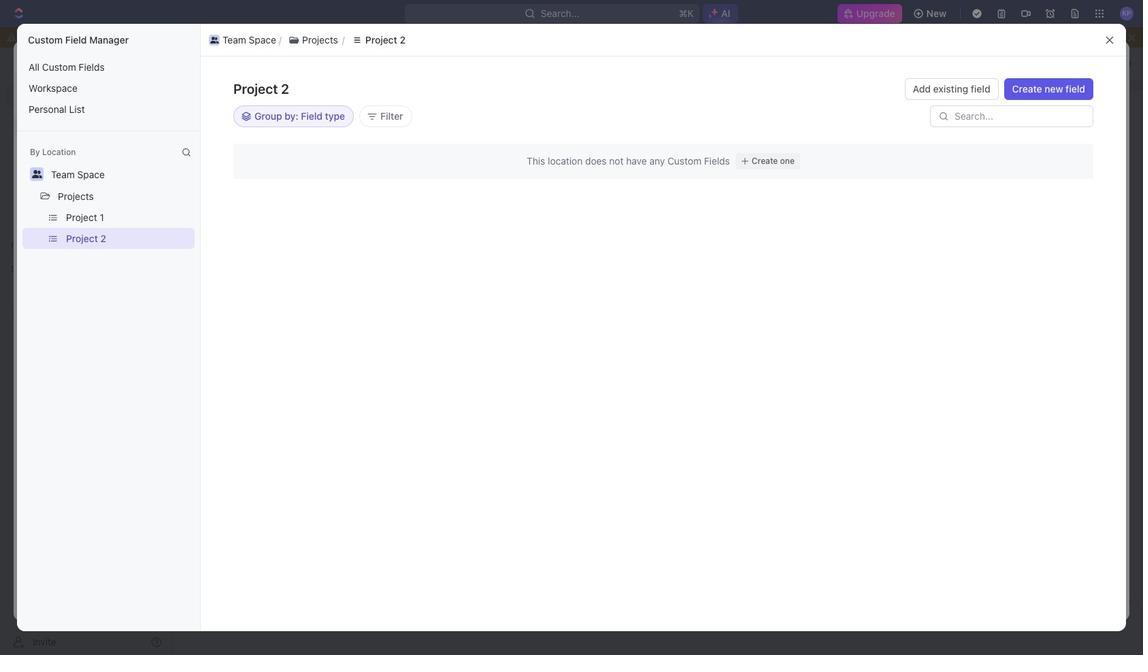 Task type: locate. For each thing, give the bounding box(es) containing it.
6
[[946, 52, 951, 62], [1021, 118, 1026, 129]]

fields up workspace button
[[79, 61, 105, 73]]

create new field button
[[1005, 78, 1094, 100]]

0 horizontal spatial 6
[[946, 52, 951, 62]]

projects button
[[282, 29, 345, 51], [52, 185, 100, 207]]

field
[[971, 83, 991, 95], [1066, 83, 1086, 95]]

0 vertical spatial create
[[1013, 83, 1043, 95]]

team space link
[[90, 51, 144, 63]]

on
[[917, 52, 927, 62]]

spaces
[[11, 264, 40, 274]]

Edit task name text field
[[244, 118, 756, 144]]

upgrade link
[[838, 4, 903, 23]]

0 vertical spatial this
[[699, 31, 716, 43]]

enable
[[498, 31, 528, 43]]

1 horizontal spatial team
[[90, 51, 114, 63]]

home up personal
[[33, 91, 59, 103]]

new
[[927, 7, 947, 19]]

create new field button
[[1005, 78, 1094, 100]]

2 vertical spatial user group image
[[14, 310, 24, 319]]

created this task by copying
[[848, 118, 958, 129]]

user group image
[[210, 37, 219, 44], [73, 53, 83, 61], [14, 310, 24, 319]]

2 vertical spatial team
[[51, 169, 75, 180]]

1 vertical spatial feb
[[1004, 118, 1019, 129]]

custom right any on the top
[[668, 155, 702, 167]]

home inside sidebar navigation
[[33, 91, 59, 103]]

2:13
[[1038, 118, 1055, 129]]

0 vertical spatial field
[[65, 34, 87, 46]]

0 vertical spatial fields
[[79, 61, 105, 73]]

field right new
[[1066, 83, 1086, 95]]

feb left at
[[1004, 118, 1019, 129]]

1 horizontal spatial projects
[[302, 34, 338, 46]]

home
[[198, 58, 224, 69], [33, 91, 59, 103]]

0 horizontal spatial project 2
[[66, 233, 106, 244]]

2 horizontal spatial space
[[249, 34, 276, 46]]

1 horizontal spatial user group image
[[73, 53, 83, 61]]

manager
[[89, 34, 129, 46]]

timesheets link
[[5, 179, 167, 201]]

user group image down spaces
[[14, 310, 24, 319]]

project left 1
[[66, 212, 97, 223]]

by right task
[[916, 118, 926, 129]]

tree inside sidebar navigation
[[5, 281, 167, 464]]

0 horizontal spatial feb
[[929, 52, 943, 62]]

group
[[255, 110, 282, 122]]

0 horizontal spatial create
[[752, 156, 778, 166]]

1 horizontal spatial team space button
[[206, 29, 279, 51]]

custom
[[28, 34, 63, 46], [42, 61, 76, 73], [668, 155, 702, 167]]

2 horizontal spatial project 2
[[365, 34, 406, 46]]

2 field from the left
[[1066, 83, 1086, 95]]

space
[[249, 34, 276, 46], [116, 51, 144, 63], [77, 169, 105, 180]]

team space up the |
[[223, 34, 276, 46]]

feb 6 at 2:13 pm
[[1004, 118, 1069, 129]]

1 vertical spatial project 2 button
[[60, 228, 195, 249]]

list containing team space
[[206, 29, 1100, 51]]

⌘k
[[680, 7, 695, 19]]

field right existing
[[971, 83, 991, 95]]

project 2 down the project 1
[[66, 233, 106, 244]]

0 vertical spatial projects button
[[282, 29, 345, 51]]

0 horizontal spatial home
[[33, 91, 59, 103]]

projects up 86az9hh59
[[302, 34, 338, 46]]

tree
[[5, 281, 167, 464]]

project inside / project 2 |
[[207, 51, 238, 63]]

create for create one
[[752, 156, 778, 166]]

team down the manager
[[90, 51, 114, 63]]

1 horizontal spatial create
[[1013, 83, 1043, 95]]

fields left create one button
[[705, 155, 730, 167]]

6 inside task sidebar content section
[[1021, 118, 1026, 129]]

2 vertical spatial project 2
[[66, 233, 106, 244]]

fields
[[79, 61, 105, 73], [705, 155, 730, 167]]

1 vertical spatial list
[[17, 57, 200, 120]]

1 vertical spatial project 2
[[234, 81, 289, 97]]

1 horizontal spatial this
[[882, 118, 896, 129]]

kendall
[[330, 109, 384, 128]]

0 vertical spatial list
[[206, 29, 1100, 51]]

project right /
[[207, 51, 238, 63]]

field up all custom fields
[[65, 34, 87, 46]]

1 vertical spatial custom
[[42, 61, 76, 73]]

1 vertical spatial team
[[90, 51, 114, 63]]

create inside dropdown button
[[1013, 83, 1043, 95]]

6 right 'on'
[[946, 52, 951, 62]]

0 horizontal spatial user group image
[[14, 310, 24, 319]]

projects button up 86az9hh59
[[282, 29, 345, 51]]

1 vertical spatial this
[[882, 118, 896, 129]]

share
[[965, 51, 991, 63]]

this right hide on the top of the page
[[699, 31, 716, 43]]

2 horizontal spatial user group image
[[210, 37, 219, 44]]

personal list
[[29, 103, 85, 115]]

project 2 left do
[[365, 34, 406, 46]]

project 2 up group
[[234, 81, 289, 97]]

by
[[285, 110, 296, 122], [916, 118, 926, 129]]

1 horizontal spatial feb
[[1004, 118, 1019, 129]]

user group image inside tree
[[14, 310, 24, 319]]

1
[[100, 212, 104, 223]]

task 3 link
[[14, 115, 197, 137]]

projects up the project 1
[[58, 191, 94, 202]]

1 horizontal spatial by
[[916, 118, 926, 129]]

1 vertical spatial create
[[752, 156, 778, 166]]

Search... text field
[[955, 111, 1086, 122]]

0 vertical spatial user group image
[[210, 37, 219, 44]]

1 field from the left
[[971, 83, 991, 95]]

1 horizontal spatial field
[[1066, 83, 1086, 95]]

1 horizontal spatial project 2 button
[[345, 29, 413, 51]]

enable
[[639, 31, 669, 43]]

0 vertical spatial project 2 button
[[345, 29, 413, 51]]

field inside add existing field button
[[971, 83, 991, 95]]

0 horizontal spatial team space button
[[45, 163, 111, 185]]

custom inside button
[[42, 61, 76, 73]]

feb inside task sidebar content section
[[1004, 118, 1019, 129]]

this
[[527, 155, 546, 167]]

task
[[44, 120, 64, 131]]

group by : field type
[[255, 110, 345, 122]]

this left task
[[882, 118, 896, 129]]

space up the |
[[249, 34, 276, 46]]

workspace button
[[22, 78, 195, 99]]

2 up afternoon,
[[281, 81, 289, 97]]

project 2 button down 1
[[60, 228, 195, 249]]

Subtask name text field
[[54, 164, 159, 175]]

1 horizontal spatial fields
[[705, 155, 730, 167]]

alert
[[174, 61, 1144, 91]]

dashboards
[[33, 161, 86, 172]]

0 vertical spatial team
[[223, 34, 246, 46]]

custom up workspace
[[42, 61, 76, 73]]

user group image inside team space button
[[210, 37, 219, 44]]

feb right 'on'
[[929, 52, 943, 62]]

team space up 'timesheets'
[[51, 169, 105, 180]]

recents
[[207, 157, 249, 169]]

project 2
[[365, 34, 406, 46], [234, 81, 289, 97], [66, 233, 106, 244]]

1 vertical spatial projects button
[[52, 185, 100, 207]]

existing
[[934, 83, 969, 95]]

0 horizontal spatial team
[[51, 169, 75, 180]]

0 vertical spatial space
[[249, 34, 276, 46]]

0 horizontal spatial field
[[65, 34, 87, 46]]

custom up all
[[28, 34, 63, 46]]

0 horizontal spatial by
[[285, 110, 296, 122]]

team
[[223, 34, 246, 46], [90, 51, 114, 63], [51, 169, 75, 180]]

1 vertical spatial 6
[[1021, 118, 1026, 129]]

1 horizontal spatial home
[[198, 58, 224, 69]]

0 vertical spatial projects
[[302, 34, 338, 46]]

0 horizontal spatial project 2 button
[[60, 228, 195, 249]]

not
[[610, 155, 624, 167]]

0 vertical spatial project 2
[[365, 34, 406, 46]]

team up / project 2 |
[[223, 34, 246, 46]]

home left the |
[[198, 58, 224, 69]]

field right the :
[[301, 110, 323, 122]]

1 horizontal spatial projects button
[[282, 29, 345, 51]]

2 left the |
[[241, 51, 246, 63]]

0 horizontal spatial this
[[699, 31, 716, 43]]

1 vertical spatial team space button
[[45, 163, 111, 185]]

project 2 button
[[345, 29, 413, 51], [60, 228, 195, 249]]

space down the meeting link
[[77, 169, 105, 180]]

by right group
[[285, 110, 296, 122]]

today button
[[1062, 176, 1097, 193]]

upgrade
[[857, 7, 896, 19]]

space down the manager
[[116, 51, 144, 63]]

new
[[1045, 83, 1064, 95]]

team space button down meeting
[[45, 163, 111, 185]]

any
[[650, 155, 665, 167]]

does
[[586, 155, 607, 167]]

0 horizontal spatial fields
[[79, 61, 105, 73]]

team up 'timesheets'
[[51, 169, 75, 180]]

3
[[67, 120, 73, 131]]

user group image down custom field manager
[[73, 53, 83, 61]]

1 vertical spatial field
[[301, 110, 323, 122]]

this
[[699, 31, 716, 43], [882, 118, 896, 129]]

team space down the manager
[[90, 51, 144, 63]]

0 horizontal spatial projects
[[58, 191, 94, 202]]

agenda
[[681, 157, 721, 169]]

0 horizontal spatial space
[[77, 169, 105, 180]]

dashboards link
[[5, 156, 167, 178]]

create for create new field
[[1013, 83, 1043, 95]]

1 vertical spatial fields
[[705, 155, 730, 167]]

field
[[65, 34, 87, 46], [301, 110, 323, 122]]

|
[[253, 50, 256, 64]]

1 vertical spatial space
[[116, 51, 144, 63]]

1 horizontal spatial field
[[301, 110, 323, 122]]

list
[[206, 29, 1100, 51], [17, 57, 200, 120], [17, 207, 200, 249]]

create left one
[[752, 156, 778, 166]]

field inside create new field button
[[1066, 83, 1086, 95]]

project up group
[[234, 81, 278, 97]]

created
[[850, 118, 879, 129]]

favorites button
[[5, 238, 60, 255]]

6 left at
[[1021, 118, 1026, 129]]

project
[[365, 34, 397, 46], [207, 51, 238, 63], [234, 81, 278, 97], [66, 212, 97, 223], [66, 233, 98, 244]]

list containing all custom fields
[[17, 57, 200, 120]]

user group image up project 2 link
[[210, 37, 219, 44]]

team space button right /
[[206, 29, 279, 51]]

0 vertical spatial home
[[198, 58, 224, 69]]

share button
[[956, 46, 999, 68]]

0 horizontal spatial field
[[971, 83, 991, 95]]

project 2 button left do
[[345, 29, 413, 51]]

2 vertical spatial list
[[17, 207, 200, 249]]

2
[[400, 34, 406, 46], [241, 51, 246, 63], [281, 81, 289, 97], [101, 233, 106, 244]]

excel & csv
[[1088, 597, 1133, 606]]

meeting link
[[14, 137, 197, 159]]

86az9hh59 button
[[294, 89, 350, 106]]

create left new
[[1013, 83, 1043, 95]]

projects button up the project 1
[[52, 185, 100, 207]]

feb
[[929, 52, 943, 62], [1004, 118, 1019, 129]]

at
[[1028, 118, 1036, 129]]

1 horizontal spatial 6
[[1021, 118, 1026, 129]]

1 vertical spatial projects
[[58, 191, 94, 202]]

this location does not have any custom fields
[[527, 155, 730, 167]]

team space button
[[206, 29, 279, 51], [45, 163, 111, 185]]

1 vertical spatial home
[[33, 91, 59, 103]]



Task type: describe. For each thing, give the bounding box(es) containing it.
copying
[[928, 118, 958, 129]]

created on feb 6
[[884, 52, 951, 62]]

do you want to enable browser notifications? enable hide this
[[428, 31, 716, 43]]

task sidebar content section
[[803, 74, 1089, 622]]

timesheets
[[33, 184, 84, 195]]

2 horizontal spatial team
[[223, 34, 246, 46]]

excel
[[1088, 597, 1107, 606]]

type
[[325, 110, 345, 122]]

one
[[781, 156, 795, 166]]

project 1 button
[[60, 207, 195, 228]]

location
[[548, 155, 583, 167]]

custom field manager
[[28, 34, 129, 46]]

2 vertical spatial space
[[77, 169, 105, 180]]

86az9hh59
[[299, 92, 345, 102]]

2 vertical spatial custom
[[668, 155, 702, 167]]

1 horizontal spatial project 2
[[234, 81, 289, 97]]

inbox link
[[5, 110, 167, 131]]

project 2 link
[[207, 51, 246, 63]]

list
[[69, 103, 85, 115]]

1 vertical spatial user group image
[[73, 53, 83, 61]]

field for create new field
[[1066, 83, 1086, 95]]

today
[[1068, 179, 1091, 189]]

2 inside / project 2 |
[[241, 51, 246, 63]]

pm
[[1057, 118, 1069, 129]]

new button
[[908, 3, 955, 25]]

created
[[884, 52, 915, 62]]

add existing field button
[[905, 78, 999, 100]]

task
[[898, 118, 914, 129]]

dates
[[597, 163, 623, 174]]

field for add existing field
[[971, 83, 991, 95]]

project 1
[[66, 212, 104, 223]]

0 horizontal spatial projects button
[[52, 185, 100, 207]]

filter
[[381, 110, 403, 122]]

project left do
[[365, 34, 397, 46]]

create one button
[[736, 153, 801, 170]]

0 vertical spatial team space button
[[206, 29, 279, 51]]

&
[[1110, 597, 1115, 606]]

to
[[486, 31, 495, 43]]

all custom fields button
[[22, 57, 195, 78]]

docs link
[[5, 133, 167, 155]]

create one
[[752, 156, 795, 166]]

you
[[443, 31, 459, 43]]

have
[[627, 155, 647, 167]]

subtasks
[[30, 91, 88, 106]]

:
[[296, 110, 299, 122]]

inbox
[[33, 114, 57, 126]]

1 horizontal spatial space
[[116, 51, 144, 63]]

all
[[29, 61, 40, 73]]

afternoon,
[[250, 109, 326, 128]]

fields inside button
[[79, 61, 105, 73]]

list containing project 1
[[17, 207, 200, 249]]

docs
[[33, 138, 55, 149]]

favorites
[[11, 241, 47, 251]]

2 down 1
[[101, 233, 106, 244]]

good
[[206, 109, 247, 128]]

search...
[[541, 7, 580, 19]]

user group image for tree in the sidebar navigation
[[14, 310, 24, 319]]

want
[[462, 31, 483, 43]]

excel & csv link
[[1072, 584, 1137, 618]]

by location
[[30, 147, 76, 157]]

hide
[[676, 31, 697, 43]]

0 vertical spatial feb
[[929, 52, 943, 62]]

personal list button
[[22, 99, 195, 120]]

filter button
[[360, 106, 412, 127]]

browser
[[530, 31, 567, 43]]

by
[[30, 147, 40, 157]]

location
[[42, 147, 76, 157]]

project down the project 1
[[66, 233, 98, 244]]

by inside task sidebar content section
[[916, 118, 926, 129]]

1 vertical spatial team space
[[90, 51, 144, 63]]

this inside task sidebar content section
[[882, 118, 896, 129]]

/
[[199, 51, 201, 63]]

0 vertical spatial custom
[[28, 34, 63, 46]]

0 vertical spatial 6
[[946, 52, 951, 62]]

workspace
[[29, 82, 78, 94]]

meeting
[[54, 142, 90, 153]]

csv
[[1117, 597, 1133, 606]]

user group image for team space button to the top
[[210, 37, 219, 44]]

add
[[913, 83, 931, 95]]

good afternoon, kendall
[[206, 109, 384, 128]]

create new field
[[1013, 83, 1086, 95]]

all custom fields
[[29, 61, 105, 73]]

activity
[[1097, 107, 1123, 115]]

do
[[428, 31, 440, 43]]

notifications?
[[569, 31, 630, 43]]

2 left do
[[400, 34, 406, 46]]

2 vertical spatial team space
[[51, 169, 105, 180]]

home link
[[5, 86, 167, 108]]

sidebar navigation
[[0, 48, 174, 656]]

invite
[[33, 636, 56, 648]]

0 vertical spatial team space
[[223, 34, 276, 46]]

project inside project 1 button
[[66, 212, 97, 223]]



Task type: vqa. For each thing, say whether or not it's contained in the screenshot.
20% complete
no



